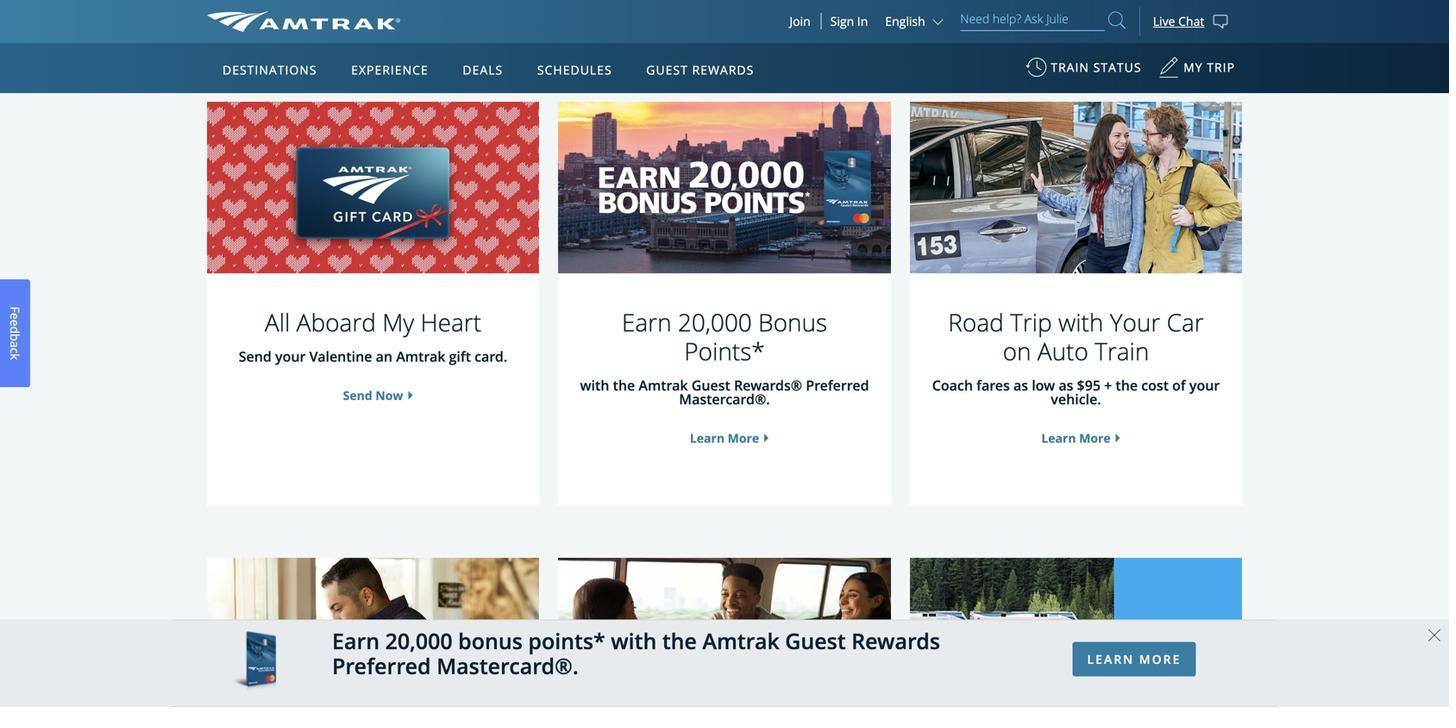 Task type: locate. For each thing, give the bounding box(es) containing it.
20,000 inside earn 20,000 bonus points* with the amtrak guest rewards preferred mastercard®.
[[385, 627, 453, 656]]

experience
[[351, 62, 429, 78]]

learn more link for points*
[[690, 430, 759, 447]]

0 horizontal spatial the
[[613, 376, 635, 395]]

my trip button
[[1159, 51, 1236, 93]]

1 horizontal spatial learn
[[1042, 430, 1076, 447]]

bonus
[[758, 306, 828, 339]]

0 horizontal spatial as
[[1014, 376, 1029, 395]]

rewards®
[[734, 376, 803, 395]]

your
[[275, 347, 306, 366], [1190, 376, 1220, 395]]

now
[[376, 387, 403, 404]]

rewards inside popup button
[[692, 62, 754, 78]]

banner containing join
[[0, 0, 1450, 398]]

rewards inside earn 20,000 bonus points* with the amtrak guest rewards preferred mastercard®.
[[852, 627, 940, 656]]

amtrak inside with the amtrak guest rewards® preferred mastercard®.
[[639, 376, 688, 395]]

1 vertical spatial your
[[1190, 376, 1220, 395]]

0 horizontal spatial with
[[580, 376, 610, 395]]

2 horizontal spatial learn
[[1088, 651, 1135, 668]]

sign in
[[831, 13, 868, 29]]

as right low
[[1059, 376, 1074, 395]]

guest inside with the amtrak guest rewards® preferred mastercard®.
[[692, 376, 731, 395]]

2 horizontal spatial guest
[[785, 627, 846, 656]]

earn inside earn 20,000 bonus points* with the amtrak guest rewards preferred mastercard®.
[[332, 627, 380, 656]]

20,000 up with the amtrak guest rewards® preferred mastercard®.
[[678, 306, 752, 339]]

1 horizontal spatial amtrak
[[639, 376, 688, 395]]

1 vertical spatial send
[[343, 387, 372, 404]]

points*
[[528, 627, 605, 656]]

20,000
[[678, 306, 752, 339], [385, 627, 453, 656]]

choose a slide to display tab list
[[0, 33, 694, 41]]

send for send now
[[343, 387, 372, 404]]

2 vertical spatial amtrak
[[703, 627, 780, 656]]

amtrak
[[396, 347, 446, 366], [639, 376, 688, 395], [703, 627, 780, 656]]

0 vertical spatial guest
[[646, 62, 688, 78]]

e up d
[[7, 313, 23, 320]]

0 horizontal spatial mastercard®.
[[437, 652, 579, 681]]

0 horizontal spatial preferred
[[332, 652, 431, 681]]

guest inside popup button
[[646, 62, 688, 78]]

deals button
[[456, 46, 510, 94]]

sign
[[831, 13, 854, 29]]

0 vertical spatial rewards
[[692, 62, 754, 78]]

join
[[790, 13, 811, 29]]

new york city skyline image
[[558, 77, 891, 299]]

of
[[1173, 376, 1186, 395]]

1 as from the left
[[1014, 376, 1029, 395]]

in
[[857, 13, 868, 29]]

1 horizontal spatial guest
[[692, 376, 731, 395]]

1 vertical spatial with
[[580, 376, 610, 395]]

the
[[613, 376, 635, 395], [1116, 376, 1138, 395], [663, 627, 697, 656]]

2 horizontal spatial with
[[1059, 306, 1104, 339]]

1 horizontal spatial your
[[1190, 376, 1220, 395]]

amtrak guest rewards preferred mastercard image
[[233, 631, 276, 696]]

0 horizontal spatial rewards
[[692, 62, 754, 78]]

road
[[949, 306, 1004, 339]]

send now link
[[343, 387, 403, 404]]

1 vertical spatial guest
[[692, 376, 731, 395]]

1 horizontal spatial as
[[1059, 376, 1074, 395]]

application
[[271, 144, 685, 386]]

with the amtrak guest rewards® preferred mastercard®.
[[580, 376, 869, 409]]

learn more for your
[[1042, 430, 1111, 447]]

as
[[1014, 376, 1029, 395], [1059, 376, 1074, 395]]

1 vertical spatial rewards
[[852, 627, 940, 656]]

deals
[[463, 62, 503, 78]]

0 horizontal spatial send
[[239, 347, 272, 366]]

road trip with your car on auto train
[[949, 306, 1204, 368]]

the inside with the amtrak guest rewards® preferred mastercard®.
[[613, 376, 635, 395]]

rewards
[[692, 62, 754, 78], [852, 627, 940, 656]]

more for points*
[[728, 430, 759, 447]]

0 horizontal spatial your
[[275, 347, 306, 366]]

1 e from the top
[[7, 313, 23, 320]]

guest inside earn 20,000 bonus points* with the amtrak guest rewards preferred mastercard®.
[[785, 627, 846, 656]]

1 vertical spatial amtrak
[[639, 376, 688, 395]]

Please enter your search item search field
[[961, 9, 1105, 31]]

send down the all
[[239, 347, 272, 366]]

2 horizontal spatial the
[[1116, 376, 1138, 395]]

learn
[[690, 430, 725, 447], [1042, 430, 1076, 447], [1088, 651, 1135, 668]]

live
[[1153, 13, 1176, 29]]

as left low
[[1014, 376, 1029, 395]]

send left now at the bottom left
[[343, 387, 372, 404]]

1 horizontal spatial earn
[[622, 306, 672, 339]]

guest rewards
[[646, 62, 754, 78]]

1 vertical spatial mastercard®.
[[437, 652, 579, 681]]

2 vertical spatial with
[[611, 627, 657, 656]]

send now
[[343, 387, 403, 404]]

with inside road trip with your car on auto train
[[1059, 306, 1104, 339]]

earn 20,000 bonus points* with the amtrak guest rewards preferred mastercard®.
[[332, 627, 940, 681]]

1 horizontal spatial mastercard®.
[[679, 390, 770, 409]]

f e e d b a c k button
[[0, 280, 30, 387]]

on
[[1003, 335, 1032, 368]]

more
[[728, 430, 759, 447], [1080, 430, 1111, 447], [1140, 651, 1182, 668]]

preferred
[[806, 376, 869, 395], [332, 652, 431, 681]]

banner
[[0, 0, 1450, 398]]

1 horizontal spatial send
[[343, 387, 372, 404]]

learn more for points*
[[690, 430, 759, 447]]

1 vertical spatial earn
[[332, 627, 380, 656]]

send for send your valentine an amtrak gift card.
[[239, 347, 272, 366]]

0 vertical spatial 20,000
[[678, 306, 752, 339]]

with
[[1059, 306, 1104, 339], [580, 376, 610, 395], [611, 627, 657, 656]]

+
[[1105, 376, 1112, 395]]

learn more
[[690, 430, 759, 447], [1042, 430, 1111, 447], [1088, 651, 1182, 668]]

0 vertical spatial earn
[[622, 306, 672, 339]]

20,000 left bonus
[[385, 627, 453, 656]]

1 horizontal spatial 20,000
[[678, 306, 752, 339]]

search icon image
[[1109, 8, 1126, 32]]

cost
[[1142, 376, 1169, 395]]

e down f
[[7, 320, 23, 327]]

0 horizontal spatial 20,000
[[385, 627, 453, 656]]

live chat button
[[1140, 0, 1242, 43]]

guest
[[646, 62, 688, 78], [692, 376, 731, 395], [785, 627, 846, 656]]

points*
[[684, 335, 765, 368]]

earn
[[622, 306, 672, 339], [332, 627, 380, 656]]

b
[[7, 334, 23, 341]]

learn more link
[[690, 430, 759, 447], [1042, 430, 1111, 447], [1073, 642, 1196, 677]]

1 horizontal spatial more
[[1080, 430, 1111, 447]]

vehicle.
[[1051, 390, 1102, 409]]

1 horizontal spatial preferred
[[806, 376, 869, 395]]

more for your
[[1080, 430, 1111, 447]]

with inside earn 20,000 bonus points* with the amtrak guest rewards preferred mastercard®.
[[611, 627, 657, 656]]

e
[[7, 313, 23, 320], [7, 320, 23, 327]]

the inside coach fares as low as $95 + the cost of your vehicle.
[[1116, 376, 1138, 395]]

schedules link
[[531, 43, 619, 93]]

earn for earn 20,000 bonus points* with the amtrak guest rewards preferred mastercard®.
[[332, 627, 380, 656]]

mastercard®. inside earn 20,000 bonus points* with the amtrak guest rewards preferred mastercard®.
[[437, 652, 579, 681]]

the inside earn 20,000 bonus points* with the amtrak guest rewards preferred mastercard®.
[[663, 627, 697, 656]]

my
[[382, 306, 414, 339]]

send
[[239, 347, 272, 366], [343, 387, 372, 404]]

card.
[[475, 347, 508, 366]]

1 vertical spatial 20,000
[[385, 627, 453, 656]]

0 horizontal spatial earn
[[332, 627, 380, 656]]

0 vertical spatial mastercard®.
[[679, 390, 770, 409]]

earn inside earn 20,000 bonus points*
[[622, 306, 672, 339]]

your right of
[[1190, 376, 1220, 395]]

$95
[[1077, 376, 1101, 395]]

2 horizontal spatial amtrak
[[703, 627, 780, 656]]

an
[[376, 347, 393, 366]]

0 vertical spatial amtrak
[[396, 347, 446, 366]]

1 vertical spatial preferred
[[332, 652, 431, 681]]

your down the all
[[275, 347, 306, 366]]

k
[[7, 354, 23, 360]]

my
[[1184, 59, 1203, 75]]

2 vertical spatial guest
[[785, 627, 846, 656]]

amtrak image
[[207, 11, 401, 32]]

status
[[1094, 59, 1142, 75]]

0 vertical spatial send
[[239, 347, 272, 366]]

0 horizontal spatial learn
[[690, 430, 725, 447]]

with inside with the amtrak guest rewards® preferred mastercard®.
[[580, 376, 610, 395]]

1 horizontal spatial the
[[663, 627, 697, 656]]

1 horizontal spatial rewards
[[852, 627, 940, 656]]

mastercard®.
[[679, 390, 770, 409], [437, 652, 579, 681]]

bonus
[[458, 627, 523, 656]]

0 vertical spatial preferred
[[806, 376, 869, 395]]

1 horizontal spatial with
[[611, 627, 657, 656]]

0 vertical spatial with
[[1059, 306, 1104, 339]]

regions map image
[[271, 144, 685, 386]]

20,000 inside earn 20,000 bonus points*
[[678, 306, 752, 339]]

0 horizontal spatial more
[[728, 430, 759, 447]]

train status
[[1051, 59, 1142, 75]]

0 horizontal spatial guest
[[646, 62, 688, 78]]



Task type: vqa. For each thing, say whether or not it's contained in the screenshot.
"planes."
no



Task type: describe. For each thing, give the bounding box(es) containing it.
train
[[1051, 59, 1090, 75]]

0 horizontal spatial amtrak
[[396, 347, 446, 366]]

20,000 for bonus
[[385, 627, 453, 656]]

auto
[[1038, 335, 1089, 368]]

20,000 for bonus
[[678, 306, 752, 339]]

trip
[[1207, 59, 1236, 75]]

earn 20,000 bonus points*
[[622, 306, 828, 368]]

slide 3 tab
[[682, 33, 690, 41]]

coach fares as low as $95 + the cost of your vehicle.
[[932, 376, 1220, 409]]

c
[[7, 348, 23, 354]]

mastercard®. inside with the amtrak guest rewards® preferred mastercard®.
[[679, 390, 770, 409]]

train status link
[[1026, 51, 1142, 93]]

amtrak inside earn 20,000 bonus points* with the amtrak guest rewards preferred mastercard®.
[[703, 627, 780, 656]]

2 horizontal spatial more
[[1140, 651, 1182, 668]]

schedules
[[537, 62, 612, 78]]

aboard
[[297, 306, 376, 339]]

english
[[886, 13, 926, 29]]

train
[[1095, 335, 1150, 368]]

slide 1 tab
[[651, 33, 659, 41]]

f e e d b a c k
[[7, 307, 23, 360]]

fares
[[977, 376, 1010, 395]]

d
[[7, 327, 23, 334]]

f
[[7, 307, 23, 313]]

your inside coach fares as low as $95 + the cost of your vehicle.
[[1190, 376, 1220, 395]]

trip
[[1010, 306, 1052, 339]]

0 vertical spatial your
[[275, 347, 306, 366]]

chat
[[1179, 13, 1205, 29]]

english button
[[886, 13, 948, 29]]

guest rewards button
[[640, 46, 761, 94]]

coach
[[932, 376, 973, 395]]

2 as from the left
[[1059, 376, 1074, 395]]

valentine
[[309, 347, 372, 366]]

2 e from the top
[[7, 320, 23, 327]]

destinations
[[223, 62, 317, 78]]

send your valentine an amtrak gift card.
[[239, 347, 508, 366]]

your
[[1110, 306, 1161, 339]]

car
[[1167, 306, 1204, 339]]

all aboard my heart
[[265, 306, 482, 339]]

join button
[[779, 13, 822, 29]]

learn for points*
[[690, 430, 725, 447]]

learn more link for your
[[1042, 430, 1111, 447]]

my trip
[[1184, 59, 1236, 75]]

preferred inside with the amtrak guest rewards® preferred mastercard®.
[[806, 376, 869, 395]]

sign in button
[[831, 13, 868, 29]]

gift
[[449, 347, 471, 366]]

amtrak valentines day gift card image
[[207, 77, 539, 298]]

heart
[[421, 306, 482, 339]]

live chat
[[1153, 13, 1205, 29]]

low
[[1032, 376, 1055, 395]]

all
[[265, 306, 290, 339]]

experience button
[[344, 46, 436, 94]]

a
[[7, 341, 23, 348]]

preferred inside earn 20,000 bonus points* with the amtrak guest rewards preferred mastercard®.
[[332, 652, 431, 681]]

learn for your
[[1042, 430, 1076, 447]]

destinations button
[[216, 46, 324, 94]]

earn for earn 20,000 bonus points*
[[622, 306, 672, 339]]



